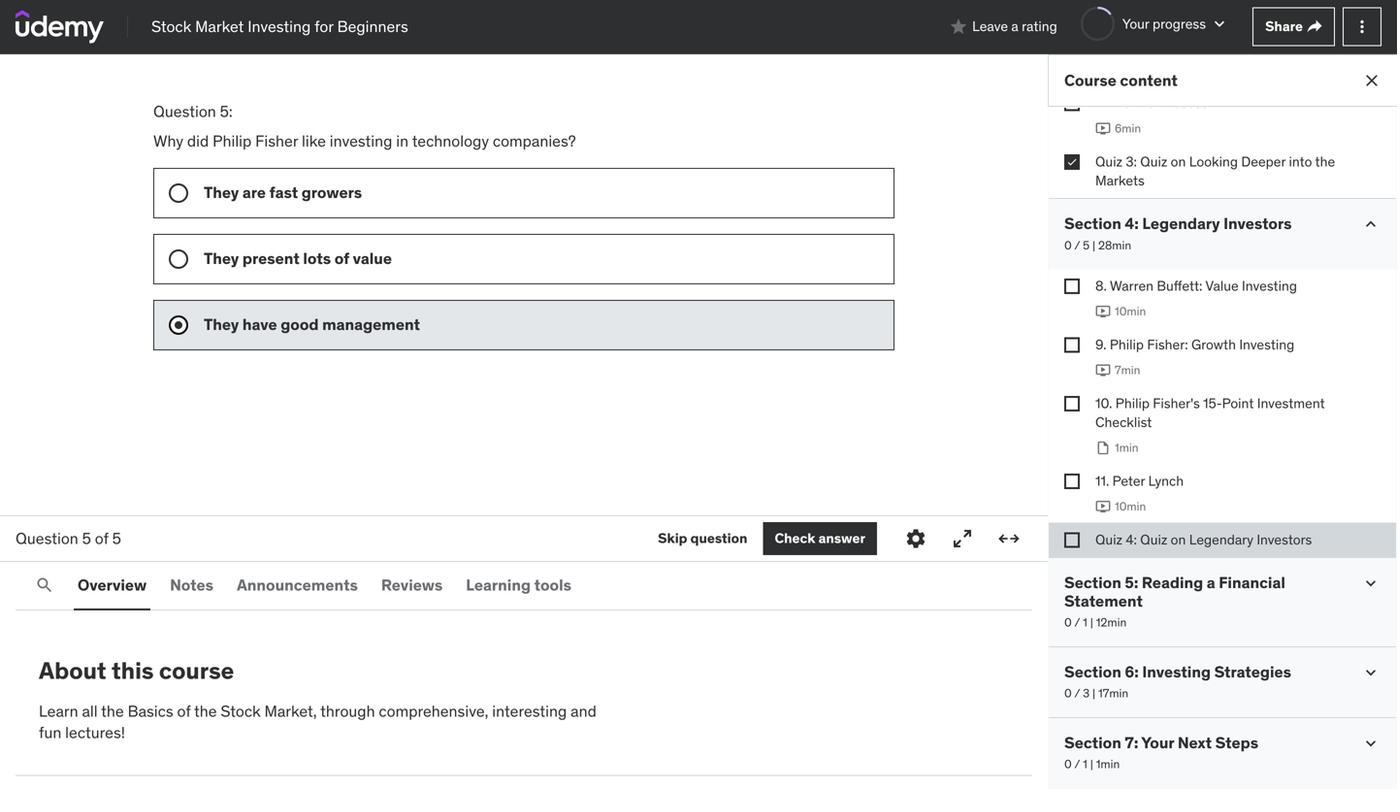 Task type: vqa. For each thing, say whether or not it's contained in the screenshot.
Piano in "LINK"
no



Task type: locate. For each thing, give the bounding box(es) containing it.
question
[[691, 530, 748, 547]]

growth
[[1192, 336, 1237, 353]]

on for looking
[[1171, 153, 1187, 170]]

a
[[1012, 18, 1019, 35], [1207, 573, 1216, 592]]

1 horizontal spatial 5:
[[1125, 573, 1139, 592]]

xsmall image right share
[[1307, 19, 1323, 34]]

why did philip fisher like investing in technology companies? group
[[153, 168, 895, 350]]

xsmall image left 7. in the top right of the page
[[1065, 96, 1080, 111]]

the down course at the left bottom of the page
[[194, 701, 217, 721]]

xsmall image right expanded view icon
[[1065, 532, 1080, 548]]

question for question 5: why did philip fisher like investing in technology companies?
[[153, 101, 216, 121]]

strategies
[[1215, 662, 1292, 682]]

1 horizontal spatial of
[[177, 701, 191, 721]]

section up 3
[[1065, 662, 1122, 682]]

stock left the market,
[[221, 701, 261, 721]]

2 10min from the top
[[1115, 499, 1147, 514]]

/ left 3
[[1075, 686, 1081, 701]]

2 vertical spatial xsmall image
[[1065, 532, 1080, 548]]

| right 3
[[1093, 686, 1096, 701]]

section inside 'section 5: reading a financial statement 0 / 1 | 12min'
[[1065, 573, 1122, 592]]

4 / from the top
[[1075, 757, 1081, 772]]

investing right value at the top of page
[[1242, 277, 1298, 295]]

present
[[243, 248, 300, 268]]

2 1 from the top
[[1083, 757, 1088, 772]]

investors down the deeper
[[1224, 214, 1292, 234]]

the right all
[[101, 701, 124, 721]]

warren
[[1110, 277, 1154, 295]]

0 vertical spatial philip
[[213, 131, 252, 151]]

leave a rating
[[973, 18, 1058, 35]]

share
[[1266, 18, 1304, 35]]

9.
[[1096, 336, 1107, 353]]

play peter lynch image
[[1096, 499, 1111, 514]]

your right the 7:
[[1142, 733, 1175, 753]]

5: inside question 5: why did philip fisher like investing in technology companies?
[[220, 101, 233, 121]]

0 left 28min
[[1065, 238, 1072, 253]]

on up reading
[[1171, 531, 1187, 548]]

quiz 3: quiz on looking deeper into the markets
[[1096, 153, 1336, 189]]

10min down warren
[[1115, 304, 1147, 319]]

the right the into
[[1316, 153, 1336, 170]]

section 6: investing strategies 0 / 3 | 17min
[[1065, 662, 1292, 701]]

section inside the section 4: legendary investors 0 / 5 | 28min
[[1065, 214, 1122, 234]]

small image
[[949, 17, 969, 36], [1362, 663, 1381, 682]]

7min
[[1115, 363, 1141, 378]]

question up "did" at the left top
[[153, 101, 216, 121]]

check answer button
[[763, 522, 877, 555]]

2 vertical spatial they
[[204, 314, 239, 334]]

settings image
[[905, 527, 928, 550]]

1 vertical spatial xsmall image
[[1065, 474, 1080, 489]]

6min
[[1115, 121, 1142, 136]]

legendary up financial
[[1190, 531, 1254, 548]]

have
[[243, 314, 277, 334]]

beginners
[[337, 16, 408, 36]]

play philip fisher: growth investing image
[[1096, 363, 1111, 378]]

/ down section 7: your next steps dropdown button
[[1075, 757, 1081, 772]]

1 10min from the top
[[1115, 304, 1147, 319]]

0 horizontal spatial 5
[[82, 528, 91, 548]]

section
[[1065, 214, 1122, 234], [1065, 573, 1122, 592], [1065, 662, 1122, 682], [1065, 733, 1122, 753]]

3 xsmall image from the top
[[1065, 532, 1080, 548]]

4:
[[1125, 214, 1139, 234], [1126, 531, 1138, 548]]

4: for quiz
[[1126, 531, 1138, 548]]

0 vertical spatial 4:
[[1125, 214, 1139, 234]]

section left the 7:
[[1065, 733, 1122, 753]]

10min for peter
[[1115, 499, 1147, 514]]

1 they from the top
[[204, 182, 239, 202]]

search image
[[35, 576, 54, 595]]

fullscreen image
[[951, 527, 975, 550]]

question up the search image at the bottom of the page
[[16, 528, 78, 548]]

your
[[1123, 15, 1150, 32], [1142, 733, 1175, 753]]

2 section from the top
[[1065, 573, 1122, 592]]

0 vertical spatial they
[[204, 182, 239, 202]]

0 horizontal spatial of
[[95, 528, 108, 548]]

rating
[[1022, 18, 1058, 35]]

of up overview
[[95, 528, 108, 548]]

1 vertical spatial your
[[1142, 733, 1175, 753]]

stock market investing for beginners link
[[151, 16, 408, 38]]

xsmall image left 3:
[[1065, 154, 1080, 170]]

1 1 from the top
[[1083, 615, 1088, 630]]

your left the progress
[[1123, 15, 1150, 32]]

10min down peter
[[1115, 499, 1147, 514]]

0 vertical spatial of
[[335, 248, 350, 268]]

2 they from the top
[[204, 248, 239, 268]]

0 inside section 7: your next steps 0 / 1 | 1min
[[1065, 757, 1072, 772]]

about
[[39, 656, 106, 685]]

of inside the learn all the basics of the stock market, through comprehensive, interesting and fun lectures!
[[177, 701, 191, 721]]

philip
[[213, 131, 252, 151], [1110, 336, 1144, 353], [1116, 394, 1150, 412]]

interesting
[[492, 701, 567, 721]]

question inside question 5: why did philip fisher like investing in technology companies?
[[153, 101, 216, 121]]

lots
[[303, 248, 331, 268]]

philip up 7min
[[1110, 336, 1144, 353]]

they left are fast
[[204, 182, 239, 202]]

skip question button
[[658, 522, 748, 555]]

overview button
[[74, 562, 151, 609]]

on for legendary
[[1171, 531, 1187, 548]]

2 xsmall image from the top
[[1065, 474, 1080, 489]]

1 vertical spatial 1
[[1083, 757, 1088, 772]]

section inside section 6: investing strategies 0 / 3 | 17min
[[1065, 662, 1122, 682]]

0 horizontal spatial a
[[1012, 18, 1019, 35]]

section 6: investing strategies button
[[1065, 662, 1292, 682]]

answer
[[819, 530, 866, 547]]

1 horizontal spatial small image
[[1362, 663, 1381, 682]]

section up 12min
[[1065, 573, 1122, 592]]

section 5: reading a financial statement button
[[1065, 573, 1346, 611]]

question
[[153, 101, 216, 121], [16, 528, 78, 548]]

2 vertical spatial of
[[177, 701, 191, 721]]

course
[[159, 656, 234, 685]]

1
[[1083, 615, 1088, 630], [1083, 757, 1088, 772]]

skip
[[658, 530, 688, 547]]

| left 12min
[[1091, 615, 1094, 630]]

1 / from the top
[[1075, 238, 1081, 253]]

stock
[[151, 16, 191, 36], [221, 701, 261, 721]]

did
[[187, 131, 209, 151]]

of right basics
[[177, 701, 191, 721]]

section for section 7: your next steps
[[1065, 733, 1122, 753]]

they have good management
[[204, 314, 420, 334]]

4: down peter
[[1126, 531, 1138, 548]]

| inside 'section 5: reading a financial statement 0 / 1 | 12min'
[[1091, 615, 1094, 630]]

of
[[335, 248, 350, 268], [95, 528, 108, 548], [177, 701, 191, 721]]

0 left 3
[[1065, 686, 1072, 701]]

1 vertical spatial legendary
[[1190, 531, 1254, 548]]

1 vertical spatial 4:
[[1126, 531, 1138, 548]]

xsmall image
[[1065, 279, 1080, 294], [1065, 474, 1080, 489], [1065, 532, 1080, 548]]

0 horizontal spatial the
[[101, 701, 124, 721]]

3 0 from the top
[[1065, 686, 1072, 701]]

0 vertical spatial 10min
[[1115, 304, 1147, 319]]

investors
[[1224, 214, 1292, 234], [1257, 531, 1313, 548]]

section for section 4: legendary investors
[[1065, 214, 1122, 234]]

0 vertical spatial question
[[153, 101, 216, 121]]

a left the rating
[[1012, 18, 1019, 35]]

/ down statement
[[1075, 615, 1081, 630]]

sidebar element
[[1048, 0, 1398, 789]]

4 section from the top
[[1065, 733, 1122, 753]]

0 vertical spatial investors
[[1224, 214, 1292, 234]]

/ inside 'section 5: reading a financial statement 0 / 1 | 12min'
[[1075, 615, 1081, 630]]

on inside quiz 3: quiz on looking deeper into the markets
[[1171, 153, 1187, 170]]

1min down section 7: your next steps dropdown button
[[1097, 757, 1120, 772]]

| inside the section 4: legendary investors 0 / 5 | 28min
[[1093, 238, 1096, 253]]

5: down the market
[[220, 101, 233, 121]]

0 vertical spatial your
[[1123, 15, 1150, 32]]

management
[[322, 314, 420, 334]]

3 they from the top
[[204, 314, 239, 334]]

they left present
[[204, 248, 239, 268]]

5: inside 'section 5: reading a financial statement 0 / 1 | 12min'
[[1125, 573, 1139, 592]]

1 on from the top
[[1171, 153, 1187, 170]]

stock left the market
[[151, 16, 191, 36]]

1 vertical spatial they
[[204, 248, 239, 268]]

ipo
[[1134, 94, 1157, 112]]

small image
[[1210, 14, 1230, 34], [1362, 215, 1381, 234], [1362, 574, 1381, 593], [1362, 734, 1381, 753]]

4 0 from the top
[[1065, 757, 1072, 772]]

3 section from the top
[[1065, 662, 1122, 682]]

xsmall image left 8.
[[1065, 279, 1080, 294]]

why
[[153, 131, 184, 151]]

xsmall image left 10.
[[1065, 396, 1080, 411]]

of inside why did philip fisher like investing in technology companies? group
[[335, 248, 350, 268]]

philip inside 10. philip fisher's 15-point investment checklist
[[1116, 394, 1150, 412]]

next
[[1178, 733, 1212, 753]]

0 vertical spatial stock
[[151, 16, 191, 36]]

0 vertical spatial legendary
[[1143, 214, 1221, 234]]

expanded view image
[[998, 527, 1021, 550]]

play warren buffett: value investing image
[[1096, 304, 1111, 319]]

6:
[[1125, 662, 1139, 682]]

this
[[112, 656, 154, 685]]

/
[[1075, 238, 1081, 253], [1075, 615, 1081, 630], [1075, 686, 1081, 701], [1075, 757, 1081, 772]]

| left 28min
[[1093, 238, 1096, 253]]

10min
[[1115, 304, 1147, 319], [1115, 499, 1147, 514]]

on left looking
[[1171, 153, 1187, 170]]

0 down section 7: your next steps dropdown button
[[1065, 757, 1072, 772]]

section for section 5: reading a financial statement
[[1065, 573, 1122, 592]]

17min
[[1099, 686, 1129, 701]]

1 0 from the top
[[1065, 238, 1072, 253]]

|
[[1093, 238, 1096, 253], [1091, 615, 1094, 630], [1093, 686, 1096, 701], [1091, 757, 1094, 772]]

1 vertical spatial of
[[95, 528, 108, 548]]

they left have
[[204, 314, 239, 334]]

0 inside 'section 5: reading a financial statement 0 / 1 | 12min'
[[1065, 615, 1072, 630]]

0 vertical spatial a
[[1012, 18, 1019, 35]]

1 horizontal spatial a
[[1207, 573, 1216, 592]]

section up 28min
[[1065, 214, 1122, 234]]

section 4: legendary investors 0 / 5 | 28min
[[1065, 214, 1292, 253]]

0 horizontal spatial 5:
[[220, 101, 233, 121]]

quiz
[[1096, 153, 1123, 170], [1141, 153, 1168, 170], [1096, 531, 1123, 548], [1141, 531, 1168, 548]]

4: inside the section 4: legendary investors 0 / 5 | 28min
[[1125, 214, 1139, 234]]

0 vertical spatial 5:
[[220, 101, 233, 121]]

2 horizontal spatial 5
[[1083, 238, 1090, 253]]

1min right start philip fisher's 15-point investment checklist image
[[1115, 440, 1139, 455]]

1 left 12min
[[1083, 615, 1088, 630]]

11.
[[1096, 472, 1110, 490]]

section 7: your next steps 0 / 1 | 1min
[[1065, 733, 1259, 772]]

1 down 3
[[1083, 757, 1088, 772]]

| inside section 7: your next steps 0 / 1 | 1min
[[1091, 757, 1094, 772]]

1 inside section 7: your next steps 0 / 1 | 1min
[[1083, 757, 1088, 772]]

0 vertical spatial xsmall image
[[1065, 279, 1080, 294]]

fisher
[[255, 131, 298, 151]]

1 section from the top
[[1065, 214, 1122, 234]]

4: for section
[[1125, 214, 1139, 234]]

0 vertical spatial small image
[[949, 17, 969, 36]]

actions image
[[1353, 17, 1372, 36]]

xsmall image left 11.
[[1065, 474, 1080, 489]]

/ left 28min
[[1075, 238, 1081, 253]]

1 horizontal spatial question
[[153, 101, 216, 121]]

small image for section 7: your next steps
[[1362, 734, 1381, 753]]

investing right 6:
[[1143, 662, 1211, 682]]

12min
[[1097, 615, 1127, 630]]

2 horizontal spatial the
[[1316, 153, 1336, 170]]

0 horizontal spatial question
[[16, 528, 78, 548]]

0 horizontal spatial small image
[[949, 17, 969, 36]]

5: left reading
[[1125, 573, 1139, 592]]

investors up financial
[[1257, 531, 1313, 548]]

5
[[1083, 238, 1090, 253], [82, 528, 91, 548], [112, 528, 121, 548]]

philip up checklist
[[1116, 394, 1150, 412]]

overview
[[78, 575, 147, 595]]

legendary up 'buffett:'
[[1143, 214, 1221, 234]]

investing inside section 6: investing strategies 0 / 3 | 17min
[[1143, 662, 1211, 682]]

xsmall image
[[1307, 19, 1323, 34], [1065, 96, 1080, 111], [1065, 154, 1080, 170], [1065, 337, 1080, 353], [1065, 396, 1080, 411]]

checklist
[[1096, 413, 1152, 431]]

1 vertical spatial a
[[1207, 573, 1216, 592]]

the
[[1316, 153, 1336, 170], [101, 701, 124, 721], [194, 701, 217, 721]]

0 horizontal spatial stock
[[151, 16, 191, 36]]

4: up 28min
[[1125, 214, 1139, 234]]

5 inside the section 4: legendary investors 0 / 5 | 28min
[[1083, 238, 1090, 253]]

xsmall image left 9. in the top right of the page
[[1065, 337, 1080, 353]]

1 vertical spatial stock
[[221, 701, 261, 721]]

a right reading
[[1207, 573, 1216, 592]]

1 vertical spatial philip
[[1110, 336, 1144, 353]]

0 vertical spatial on
[[1171, 153, 1187, 170]]

1 vertical spatial on
[[1171, 531, 1187, 548]]

2 vertical spatial philip
[[1116, 394, 1150, 412]]

2 0 from the top
[[1065, 615, 1072, 630]]

learning tools button
[[462, 562, 576, 609]]

2 horizontal spatial of
[[335, 248, 350, 268]]

| down section 7: your next steps dropdown button
[[1091, 757, 1094, 772]]

2 / from the top
[[1075, 615, 1081, 630]]

0 vertical spatial 1
[[1083, 615, 1088, 630]]

0 down statement
[[1065, 615, 1072, 630]]

check
[[775, 530, 816, 547]]

10.
[[1096, 394, 1113, 412]]

skip question
[[658, 530, 748, 547]]

investment
[[1258, 394, 1326, 412]]

1 xsmall image from the top
[[1065, 279, 1080, 294]]

section inside section 7: your next steps 0 / 1 | 1min
[[1065, 733, 1122, 753]]

legendary
[[1143, 214, 1221, 234], [1190, 531, 1254, 548]]

investing
[[248, 16, 311, 36], [1242, 277, 1298, 295], [1240, 336, 1295, 353], [1143, 662, 1211, 682]]

0
[[1065, 238, 1072, 253], [1065, 615, 1072, 630], [1065, 686, 1072, 701], [1065, 757, 1072, 772]]

statement
[[1065, 591, 1143, 611]]

1 horizontal spatial stock
[[221, 701, 261, 721]]

1 vertical spatial question
[[16, 528, 78, 548]]

of right lots
[[335, 248, 350, 268]]

philip right "did" at the left top
[[213, 131, 252, 151]]

9. philip fisher: growth investing
[[1096, 336, 1295, 353]]

1 vertical spatial 10min
[[1115, 499, 1147, 514]]

7:
[[1125, 733, 1139, 753]]

1 vertical spatial 1min
[[1097, 757, 1120, 772]]

/ inside the section 4: legendary investors 0 / 5 | 28min
[[1075, 238, 1081, 253]]

they are fast growers
[[204, 182, 362, 202]]

1 vertical spatial 5:
[[1125, 573, 1139, 592]]

3 / from the top
[[1075, 686, 1081, 701]]

2 on from the top
[[1171, 531, 1187, 548]]

market,
[[265, 701, 317, 721]]



Task type: describe. For each thing, give the bounding box(es) containing it.
0 vertical spatial 1min
[[1115, 440, 1139, 455]]

in
[[396, 131, 409, 151]]

course
[[1065, 70, 1117, 90]]

course content
[[1065, 70, 1178, 90]]

7.
[[1096, 94, 1105, 112]]

stock market investing for beginners
[[151, 16, 408, 36]]

section 7: your next steps button
[[1065, 733, 1259, 753]]

reviews
[[381, 575, 443, 595]]

7. the ipo process
[[1096, 94, 1209, 112]]

are fast
[[243, 182, 298, 202]]

they for they have good management
[[204, 314, 239, 334]]

quiz 4: quiz on legendary investors
[[1096, 531, 1313, 548]]

start philip fisher's 15-point investment checklist image
[[1096, 440, 1111, 456]]

looking
[[1190, 153, 1239, 170]]

legendary inside the section 4: legendary investors 0 / 5 | 28min
[[1143, 214, 1221, 234]]

lynch
[[1149, 472, 1184, 490]]

growers
[[302, 182, 362, 202]]

learning tools
[[466, 575, 572, 595]]

10. philip fisher's 15-point investment checklist
[[1096, 394, 1326, 431]]

your inside section 7: your next steps 0 / 1 | 1min
[[1142, 733, 1175, 753]]

8. warren buffett: value investing
[[1096, 277, 1298, 295]]

xsmall image for 9. philip fisher: growth investing
[[1065, 337, 1080, 353]]

companies?
[[493, 131, 576, 151]]

into
[[1290, 153, 1313, 170]]

section 5: reading a financial statement 0 / 1 | 12min
[[1065, 573, 1286, 630]]

quiz down play peter lynch image
[[1096, 531, 1123, 548]]

announcements button
[[233, 562, 362, 609]]

notes button
[[166, 562, 217, 609]]

a inside 'section 5: reading a financial statement 0 / 1 | 12min'
[[1207, 573, 1216, 592]]

share button
[[1253, 7, 1336, 46]]

question 5 of 5
[[16, 528, 121, 548]]

fun
[[39, 723, 61, 743]]

investors inside the section 4: legendary investors 0 / 5 | 28min
[[1224, 214, 1292, 234]]

the
[[1108, 94, 1131, 112]]

process
[[1160, 94, 1209, 112]]

your progress button
[[1081, 7, 1230, 41]]

investing
[[330, 131, 393, 151]]

xsmall image inside share button
[[1307, 19, 1323, 34]]

0 inside section 6: investing strategies 0 / 3 | 17min
[[1065, 686, 1072, 701]]

fisher's
[[1153, 394, 1200, 412]]

3:
[[1126, 153, 1138, 170]]

xsmall image for 10. philip fisher's 15-point investment checklist
[[1065, 396, 1080, 411]]

they for they present lots of value
[[204, 248, 239, 268]]

stock inside the learn all the basics of the stock market, through comprehensive, interesting and fun lectures!
[[221, 701, 261, 721]]

and
[[571, 701, 597, 721]]

check answer
[[775, 530, 866, 547]]

good
[[281, 314, 319, 334]]

steps
[[1216, 733, 1259, 753]]

all
[[82, 701, 98, 721]]

1 vertical spatial investors
[[1257, 531, 1313, 548]]

28min
[[1099, 238, 1132, 253]]

xsmall image for 11. peter lynch
[[1065, 474, 1080, 489]]

8.
[[1096, 277, 1107, 295]]

question for question 5 of 5
[[16, 528, 78, 548]]

quiz right 3:
[[1141, 153, 1168, 170]]

3
[[1083, 686, 1090, 701]]

15-
[[1204, 394, 1223, 412]]

1 vertical spatial small image
[[1362, 663, 1381, 682]]

peter
[[1113, 472, 1146, 490]]

xsmall image for 7. the ipo process
[[1065, 96, 1080, 111]]

leave a rating button
[[949, 3, 1058, 50]]

reading
[[1142, 573, 1204, 592]]

11. peter lynch
[[1096, 472, 1184, 490]]

progress
[[1153, 15, 1207, 32]]

philip for 10.
[[1116, 394, 1150, 412]]

fisher:
[[1148, 336, 1189, 353]]

leave
[[973, 18, 1009, 35]]

small image for section 5: reading a financial statement
[[1362, 574, 1381, 593]]

your inside your progress dropdown button
[[1123, 15, 1150, 32]]

philip inside question 5: why did philip fisher like investing in technology companies?
[[213, 131, 252, 151]]

value
[[1206, 277, 1239, 295]]

investing left for
[[248, 16, 311, 36]]

close course content sidebar image
[[1363, 71, 1382, 90]]

comprehensive,
[[379, 701, 489, 721]]

small image inside leave a rating button
[[949, 17, 969, 36]]

value
[[353, 248, 392, 268]]

quiz up reading
[[1141, 531, 1168, 548]]

question 5: why did philip fisher like investing in technology companies?
[[153, 101, 580, 151]]

xsmall image for 8. warren buffett: value investing
[[1065, 279, 1080, 294]]

| inside section 6: investing strategies 0 / 3 | 17min
[[1093, 686, 1096, 701]]

1min inside section 7: your next steps 0 / 1 | 1min
[[1097, 757, 1120, 772]]

5: for question
[[220, 101, 233, 121]]

/ inside section 6: investing strategies 0 / 3 | 17min
[[1075, 686, 1081, 701]]

through
[[320, 701, 375, 721]]

5: for section
[[1125, 573, 1139, 592]]

content
[[1121, 70, 1178, 90]]

like
[[302, 131, 326, 151]]

small image for section 4: legendary investors
[[1362, 215, 1381, 234]]

investing right the growth
[[1240, 336, 1295, 353]]

they for they are fast growers
[[204, 182, 239, 202]]

your progress
[[1123, 15, 1207, 32]]

for
[[315, 16, 334, 36]]

1 horizontal spatial the
[[194, 701, 217, 721]]

section for section 6: investing strategies
[[1065, 662, 1122, 682]]

play the ipo process image
[[1096, 121, 1111, 136]]

1 inside 'section 5: reading a financial statement 0 / 1 | 12min'
[[1083, 615, 1088, 630]]

lectures!
[[65, 723, 125, 743]]

the inside quiz 3: quiz on looking deeper into the markets
[[1316, 153, 1336, 170]]

udemy image
[[16, 10, 104, 43]]

philip for 9.
[[1110, 336, 1144, 353]]

technology
[[412, 131, 489, 151]]

quiz up markets
[[1096, 153, 1123, 170]]

basics
[[128, 701, 173, 721]]

reviews button
[[377, 562, 447, 609]]

small image inside your progress dropdown button
[[1210, 14, 1230, 34]]

market
[[195, 16, 244, 36]]

0 inside the section 4: legendary investors 0 / 5 | 28min
[[1065, 238, 1072, 253]]

tools
[[534, 575, 572, 595]]

learn all the basics of the stock market, through comprehensive, interesting and fun lectures!
[[39, 701, 597, 743]]

10min for warren
[[1115, 304, 1147, 319]]

deeper
[[1242, 153, 1286, 170]]

they present lots of value
[[204, 248, 392, 268]]

learning
[[466, 575, 531, 595]]

/ inside section 7: your next steps 0 / 1 | 1min
[[1075, 757, 1081, 772]]

1 horizontal spatial 5
[[112, 528, 121, 548]]

about this course
[[39, 656, 234, 685]]

announcements
[[237, 575, 358, 595]]

learn
[[39, 701, 78, 721]]

a inside button
[[1012, 18, 1019, 35]]



